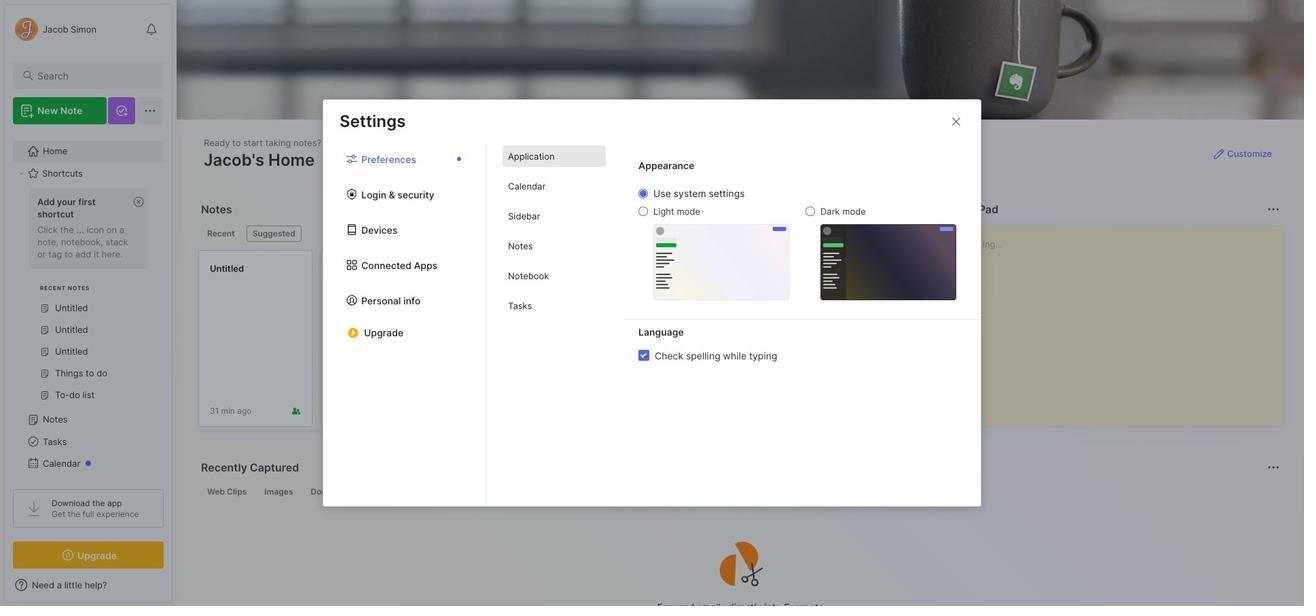 Task type: locate. For each thing, give the bounding box(es) containing it.
tree
[[5, 132, 172, 577]]

None radio
[[639, 189, 648, 199], [639, 207, 648, 216], [806, 207, 815, 216], [639, 189, 648, 199], [639, 207, 648, 216], [806, 207, 815, 216]]

tree inside main "element"
[[5, 132, 172, 577]]

group inside main "element"
[[13, 184, 156, 414]]

option group
[[639, 188, 957, 300]]

main element
[[0, 0, 177, 606]]

group
[[13, 184, 156, 414]]

None search field
[[37, 67, 152, 84]]

tab list
[[323, 146, 486, 506], [486, 146, 622, 506], [201, 226, 911, 242], [201, 484, 1278, 500]]

none search field inside main "element"
[[37, 67, 152, 84]]

close image
[[948, 113, 965, 130]]

None checkbox
[[639, 350, 650, 361]]

row group
[[198, 250, 1054, 435]]

tab
[[503, 146, 606, 167], [503, 176, 606, 197], [503, 206, 606, 227], [201, 226, 241, 242], [246, 226, 301, 242], [503, 235, 606, 257], [503, 265, 606, 287], [503, 295, 606, 317], [201, 484, 253, 500], [258, 484, 299, 500], [305, 484, 362, 500], [408, 484, 446, 500]]



Task type: describe. For each thing, give the bounding box(es) containing it.
Search text field
[[37, 69, 152, 82]]

Start writing… text field
[[944, 226, 1282, 415]]



Task type: vqa. For each thing, say whether or not it's contained in the screenshot.
radio
yes



